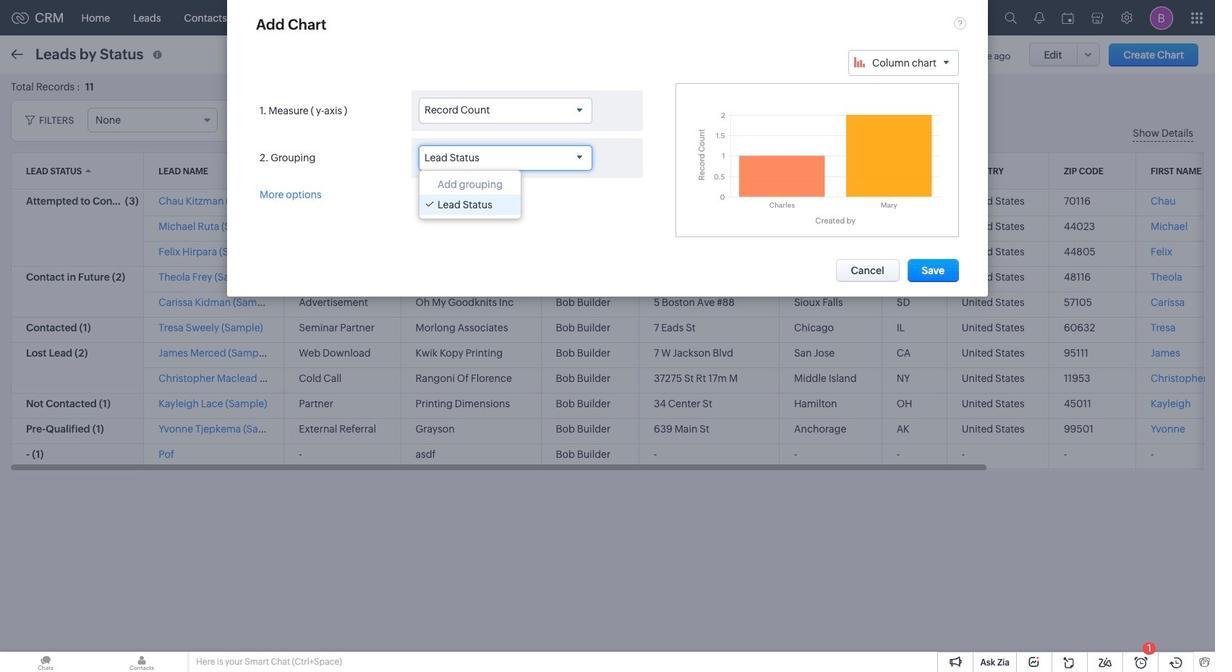 Task type: describe. For each thing, give the bounding box(es) containing it.
search image
[[1005, 12, 1017, 24]]

calendar image
[[1062, 12, 1075, 24]]

signals element
[[1026, 0, 1054, 35]]

profile image
[[1151, 6, 1174, 29]]

profile element
[[1142, 0, 1182, 35]]

signals image
[[1035, 12, 1045, 24]]



Task type: locate. For each thing, give the bounding box(es) containing it.
search element
[[996, 0, 1026, 35]]

tree item
[[420, 174, 521, 195]]

help image
[[955, 17, 967, 30]]

None button
[[836, 259, 900, 282]]

None text field
[[360, 109, 571, 132]]

create menu image
[[970, 9, 988, 26]]

contacts image
[[96, 652, 187, 672]]

chats image
[[0, 652, 91, 672]]

logo image
[[12, 12, 29, 24]]

tree
[[420, 171, 521, 219]]

None field
[[849, 50, 960, 76], [419, 98, 593, 123], [419, 145, 593, 171], [849, 50, 960, 76], [419, 98, 593, 123], [419, 145, 593, 171]]

create menu element
[[961, 0, 996, 35]]

None submit
[[908, 259, 960, 282]]



Task type: vqa. For each thing, say whether or not it's contained in the screenshot.
Search 'Text Field' at the left of page
no



